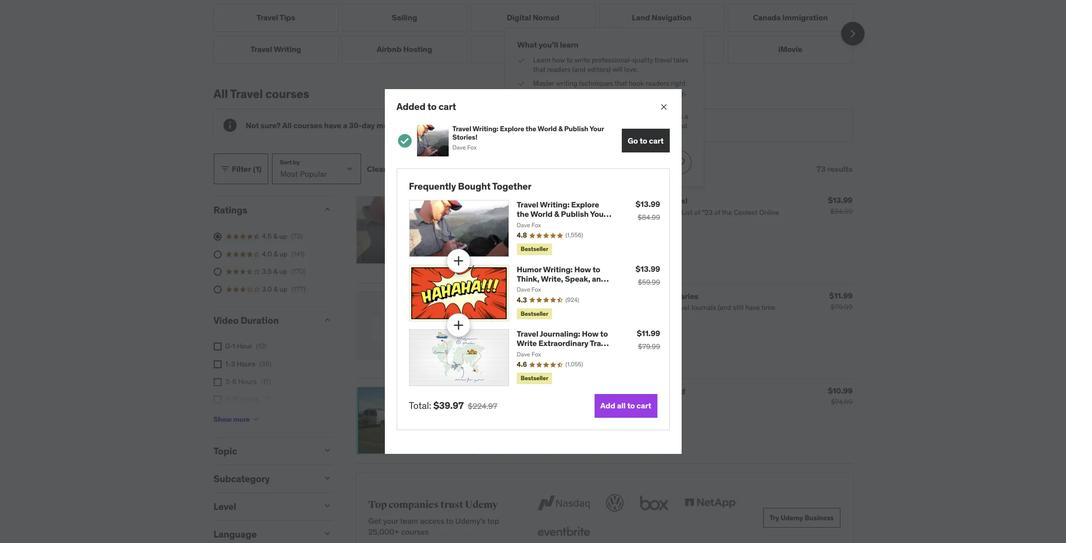 Task type: locate. For each thing, give the bounding box(es) containing it.
feeling
[[582, 98, 603, 107]]

0 vertical spatial travel
[[655, 55, 672, 64]]

story,
[[670, 88, 686, 97]]

& inside travel writing: explore the world & publish your stories! highest rated travel writing course ~ ranked #4 on buzzfeeds list of "23 of the coolest online classes" on this website. dave fox
[[606, 196, 611, 206]]

1 vertical spatial all
[[282, 120, 292, 130]]

bestseller down 4.3
[[521, 310, 549, 317]]

1 vertical spatial dave fox
[[517, 286, 541, 293]]

travel up diaries
[[517, 329, 539, 339]]

hours right 3
[[237, 359, 255, 368]]

1
[[233, 342, 235, 351]]

course
[[573, 208, 595, 217]]

0 horizontal spatial 1556 reviews element
[[533, 239, 550, 248]]

(1,556) up all levels
[[566, 231, 583, 239]]

1 vertical spatial (1,556)
[[533, 239, 550, 247]]

travel inside travel writing: explore the world & publish your stories! dave fox
[[453, 124, 472, 133]]

up left (141)
[[280, 249, 288, 258]]

4.5 & up (73)
[[262, 232, 303, 241]]

have
[[324, 120, 342, 130]]

what you'll learn
[[518, 39, 579, 49]]

bestseller up "humor"
[[521, 245, 549, 253]]

1 vertical spatial and
[[676, 121, 688, 130]]

all for all travel courses
[[214, 86, 228, 101]]

dave fox down 'write'
[[517, 350, 541, 358]]

1 horizontal spatial writing
[[549, 208, 572, 217]]

dave for humor writing: how to think, write, speak, and be funnier!
[[517, 286, 530, 293]]

$13.99 right ranked at top
[[636, 199, 661, 209]]

try
[[770, 513, 780, 522]]

fox down classes"
[[499, 229, 508, 237]]

up left (73)
[[279, 232, 287, 241]]

fox inside travel writing: explore the world & publish your stories! dave fox
[[468, 144, 477, 151]]

small image
[[220, 164, 230, 174], [323, 501, 332, 511], [323, 529, 332, 539]]

land navigation
[[632, 12, 692, 22]]

stories! up buzzfeeds
[[659, 196, 688, 206]]

your inside travel writing: explore the world & publish your stories! dave fox
[[590, 124, 604, 133]]

fox for humor writing: how to think, write, speak, and be funnier!
[[532, 286, 541, 293]]

explore left 'great'
[[500, 124, 525, 133]]

2 dave fox from the top
[[517, 286, 541, 293]]

2 vertical spatial all
[[562, 250, 569, 257]]

bestseller for travel writing: explore the world & publish your stories!
[[521, 245, 549, 253]]

that down will
[[615, 79, 628, 88]]

to inside humor writing: how to think, write, speak, and be funnier!
[[593, 264, 601, 274]]

lectures
[[536, 250, 557, 257]]

2 of from the left
[[715, 208, 721, 217]]

3
[[231, 359, 235, 368]]

fox
[[468, 144, 477, 151], [532, 221, 541, 228], [499, 229, 508, 237], [532, 286, 541, 293], [532, 350, 541, 358]]

$13.99 $84.99 right ranked at top
[[636, 199, 661, 222]]

0 horizontal spatial stories!
[[453, 133, 478, 142]]

1 vertical spatial readers
[[646, 79, 670, 88]]

17+ hours
[[225, 412, 257, 421]]

1 of from the left
[[695, 208, 701, 217]]

on right #4
[[638, 208, 646, 217]]

& inside travel writing: explore the world & publish your stories!
[[555, 209, 560, 219]]

0 horizontal spatial $13.99 $84.99
[[636, 199, 661, 222]]

0 vertical spatial how
[[575, 264, 591, 274]]

at
[[630, 98, 636, 107]]

how right journaling:
[[582, 329, 599, 339]]

2 horizontal spatial that
[[650, 112, 662, 121]]

sailing
[[392, 12, 417, 22]]

readers
[[548, 65, 571, 74], [646, 79, 670, 88]]

2 vertical spatial courses
[[402, 527, 429, 537]]

0 horizontal spatial udemy
[[465, 499, 498, 511]]

0 vertical spatial stories!
[[453, 133, 478, 142]]

1 horizontal spatial readers
[[646, 79, 670, 88]]

cart inside button
[[649, 136, 664, 145]]

$79.99
[[638, 342, 661, 351]]

2 horizontal spatial stories!
[[659, 196, 688, 206]]

travel writing: explore the world & publish your stories! link
[[484, 196, 688, 206], [517, 200, 612, 228]]

the right at
[[637, 98, 647, 107]]

airbnb hosting link
[[342, 35, 467, 63]]

up for 3.0 & up
[[280, 285, 288, 294]]

world up '~'
[[582, 196, 604, 206]]

clear filters
[[367, 164, 410, 174]]

courses up sure?
[[266, 86, 309, 101]]

that
[[533, 65, 546, 74], [615, 79, 628, 88], [650, 112, 662, 121]]

stories! inside travel writing: explore the world & publish your stories!
[[517, 219, 546, 228]]

1 vertical spatial xsmall image
[[214, 396, 222, 404]]

hours right 17
[[241, 395, 259, 404]]

hours for 6-17 hours
[[241, 395, 259, 404]]

top
[[369, 499, 387, 511]]

the left website.
[[517, 209, 529, 219]]

tales
[[674, 55, 689, 64]]

udemy up 'udemy's'
[[465, 499, 498, 511]]

world down weave
[[538, 124, 557, 133]]

1 vertical spatial small image
[[323, 501, 332, 511]]

travel left tips
[[257, 12, 278, 22]]

udemy inside try udemy business link
[[781, 513, 804, 522]]

editors)
[[588, 65, 611, 74]]

& up ranked at top
[[606, 196, 611, 206]]

that inside learn how to write professional-quality travel tales that readers (and editors) will love.
[[533, 65, 546, 74]]

udemy
[[465, 499, 498, 511], [781, 513, 804, 522]]

$13.99
[[829, 195, 853, 205], [636, 199, 661, 209], [636, 264, 661, 274]]

—
[[583, 121, 589, 130]]

73 results status
[[817, 164, 853, 174]]

readers down the how
[[548, 65, 571, 74]]

publish for travel writing: explore the world & publish your stories!
[[561, 209, 589, 219]]

1 vertical spatial udemy
[[781, 513, 804, 522]]

0 vertical spatial readers
[[548, 65, 571, 74]]

1 vertical spatial 3.5
[[262, 267, 272, 276]]

a right create
[[685, 112, 689, 121]]

courses down the team
[[402, 527, 429, 537]]

that inside master writing techniques that hook readers right away, maintain their interest throughout the story, and leave them feeling fulfilled at the end.
[[615, 79, 628, 88]]

world for travel writing: explore the world & publish your stories!
[[531, 209, 553, 219]]

cart for go to cart
[[649, 136, 664, 145]]

all
[[214, 86, 228, 101], [282, 120, 292, 130], [562, 250, 569, 257]]

go to cart button
[[622, 129, 670, 153]]

4.8 for left the 1556 reviews element
[[484, 239, 494, 248]]

0 horizontal spatial travel
[[551, 121, 569, 130]]

2 vertical spatial and
[[592, 274, 606, 284]]

stories! inside travel writing: explore the world & publish your stories! dave fox
[[453, 133, 478, 142]]

0 horizontal spatial that
[[533, 65, 546, 74]]

publish for travel writing: explore the world & publish your stories! highest rated travel writing course ~ ranked #4 on buzzfeeds list of "23 of the coolest online classes" on this website. dave fox
[[612, 196, 640, 206]]

world inside travel writing: explore the world & publish your stories! dave fox
[[538, 124, 557, 133]]

writing: down lectures
[[543, 264, 573, 274]]

your inside travel writing: explore the world & publish your stories!
[[590, 209, 607, 219]]

&
[[559, 124, 563, 133], [606, 196, 611, 206], [555, 209, 560, 219], [274, 232, 278, 241], [274, 249, 278, 258], [274, 267, 278, 276], [274, 285, 278, 294]]

1 horizontal spatial 4.8
[[517, 231, 527, 240]]

$84.99 right #4
[[638, 213, 661, 222]]

courses left the have
[[294, 120, 323, 130]]

2 small image from the top
[[323, 315, 332, 325]]

techniques
[[579, 79, 614, 88]]

world inside travel writing: explore the world & publish your stories!
[[531, 209, 553, 219]]

how down levels
[[575, 264, 591, 274]]

travel writing: explore the world & publish your stories! link for $84.99
[[517, 200, 612, 228]]

& right 4.0
[[274, 249, 278, 258]]

xsmall image right more
[[252, 416, 260, 423]]

0 vertical spatial cart
[[439, 101, 456, 113]]

explore for travel writing: explore the world & publish your stories! highest rated travel writing course ~ ranked #4 on buzzfeeds list of "23 of the coolest online classes" on this website. dave fox
[[538, 196, 566, 206]]

and down create
[[676, 121, 688, 130]]

1 horizontal spatial explore
[[538, 196, 566, 206]]

1 vertical spatial publish
[[612, 196, 640, 206]]

publish inside travel writing: explore the world & publish your stories! highest rated travel writing course ~ ranked #4 on buzzfeeds list of "23 of the coolest online classes" on this website. dave fox
[[612, 196, 640, 206]]

2 vertical spatial on
[[512, 217, 520, 226]]

journaling link
[[471, 35, 596, 63]]

0 horizontal spatial 3.5
[[262, 267, 272, 276]]

0 vertical spatial xsmall image
[[214, 343, 222, 351]]

publish inside travel writing: explore the world & publish your stories!
[[561, 209, 589, 219]]

explore inside travel writing: explore the world & publish your stories! dave fox
[[500, 124, 525, 133]]

added to cart
[[397, 101, 456, 113]]

0 horizontal spatial readers
[[548, 65, 571, 74]]

0 horizontal spatial (1,556)
[[533, 239, 550, 247]]

up for 3.5 & up
[[279, 267, 287, 276]]

end.
[[649, 98, 662, 107]]

3 small image from the top
[[323, 446, 332, 456]]

show
[[214, 415, 232, 424]]

(and
[[573, 65, 586, 74]]

1 horizontal spatial all
[[282, 120, 292, 130]]

up for 4.5 & up
[[279, 232, 287, 241]]

frequently
[[409, 180, 456, 192]]

digital nomad link
[[471, 4, 596, 32]]

0 vertical spatial on
[[630, 131, 638, 140]]

2 vertical spatial publish
[[561, 209, 589, 219]]

3.5
[[484, 250, 492, 257], [262, 267, 272, 276]]

business
[[805, 513, 834, 522]]

and inside humor writing: how to think, write, speak, and be funnier!
[[592, 274, 606, 284]]

2 horizontal spatial on
[[638, 208, 646, 217]]

added to cart dialog
[[385, 89, 682, 454]]

readers inside learn how to write professional-quality travel tales that readers (and editors) will love.
[[548, 65, 571, 74]]

travel right travel writing: explore the world & publish your stories! 'image'
[[453, 124, 472, 133]]

1 horizontal spatial udemy
[[781, 513, 804, 522]]

publish left '~'
[[561, 209, 589, 219]]

cart down events,
[[649, 136, 664, 145]]

1 vertical spatial how
[[582, 329, 599, 339]]

(1,556) for left the 1556 reviews element
[[533, 239, 550, 247]]

travel writing: explore the world & publish your stories! highest rated travel writing course ~ ranked #4 on buzzfeeds list of "23 of the coolest online classes" on this website. dave fox
[[484, 196, 780, 237]]

of
[[695, 208, 701, 217], [715, 208, 721, 217]]

writing: inside humor writing: how to think, write, speak, and be funnier!
[[543, 264, 573, 274]]

& inside travel writing: explore the world & publish your stories! dave fox
[[559, 124, 563, 133]]

1 horizontal spatial (1,556)
[[566, 231, 583, 239]]

xsmall image left 3-
[[214, 378, 222, 386]]

4.8 down this at left top
[[517, 231, 527, 240]]

1 horizontal spatial travel
[[655, 55, 672, 64]]

world for travel writing: explore the world & publish your stories! highest rated travel writing course ~ ranked #4 on buzzfeeds list of "23 of the coolest online classes" on this website. dave fox
[[582, 196, 604, 206]]

classes"
[[484, 217, 510, 226]]

elements
[[619, 112, 648, 121]]

small image
[[323, 205, 332, 215], [323, 315, 332, 325], [323, 446, 332, 456], [323, 473, 332, 483]]

publish down together
[[565, 124, 589, 133]]

eventbrite image
[[535, 522, 592, 543]]

to inside travel journaling: how to write extraordinary travel diaries
[[601, 329, 608, 339]]

show more button
[[214, 410, 260, 429]]

how inside humor writing: how to think, write, speak, and be funnier!
[[575, 264, 591, 274]]

1 vertical spatial writing
[[549, 208, 572, 217]]

1556 reviews element
[[566, 231, 583, 240], [533, 239, 550, 248]]

4.8 inside added to cart dialog
[[517, 231, 527, 240]]

funnier!
[[529, 283, 559, 293]]

on
[[630, 131, 638, 140], [638, 208, 646, 217], [512, 217, 520, 226]]

travel inside 'link'
[[257, 12, 278, 22]]

0 vertical spatial 3.5
[[484, 250, 492, 257]]

0-
[[225, 342, 233, 351]]

travel for travel writing
[[251, 44, 272, 54]]

0 vertical spatial publish
[[565, 124, 589, 133]]

1 vertical spatial your
[[641, 196, 658, 206]]

dave right travel writing: explore the world & publish your stories! 'image'
[[453, 144, 466, 151]]

2 vertical spatial dave fox
[[517, 350, 541, 358]]

0 horizontal spatial $84.99
[[638, 213, 661, 222]]

travel writing: explore the world & publish your stories! link for (1,556)
[[484, 196, 688, 206]]

3.5 up 3.0
[[262, 267, 272, 276]]

writing: inside travel writing: explore the world & publish your stories! dave fox
[[473, 124, 499, 133]]

1 vertical spatial that
[[615, 79, 628, 88]]

travel up website.
[[530, 208, 548, 217]]

writing: up rated
[[507, 196, 537, 206]]

airbnb hosting
[[377, 44, 432, 54]]

1 horizontal spatial 3.5
[[484, 250, 492, 257]]

2 vertical spatial xsmall image
[[252, 416, 260, 423]]

filter (1)
[[232, 164, 262, 174]]

airbnb
[[377, 44, 402, 54]]

great
[[533, 121, 550, 130]]

writing: up website.
[[540, 200, 570, 209]]

on down rated
[[512, 217, 520, 226]]

$11.99 $79.99
[[637, 328, 661, 351]]

(177)
[[292, 285, 306, 294]]

readers up end.
[[646, 79, 670, 88]]

to inside button
[[640, 136, 648, 145]]

1 dave fox from the top
[[517, 221, 541, 228]]

0 horizontal spatial of
[[695, 208, 701, 217]]

your left #4
[[590, 209, 607, 219]]

1 horizontal spatial $13.99 $84.99
[[829, 195, 853, 216]]

1 horizontal spatial a
[[685, 112, 689, 121]]

writing
[[274, 44, 301, 54], [549, 208, 572, 217]]

2 vertical spatial stories!
[[517, 219, 546, 228]]

that up events,
[[650, 112, 662, 121]]

3-
[[225, 377, 232, 386]]

1 horizontal spatial of
[[715, 208, 721, 217]]

2 vertical spatial cart
[[637, 401, 652, 410]]

your
[[590, 124, 604, 133], [641, 196, 658, 206], [590, 209, 607, 219]]

dave fox for stories!
[[517, 221, 541, 228]]

on down people,
[[630, 131, 638, 140]]

0 vertical spatial your
[[590, 124, 604, 133]]

your inside travel writing: explore the world & publish your stories! highest rated travel writing course ~ ranked #4 on buzzfeeds list of "23 of the coolest online classes" on this website. dave fox
[[641, 196, 658, 206]]

cart
[[439, 101, 456, 113], [649, 136, 664, 145], [637, 401, 652, 410]]

writing: right the guarantee
[[473, 124, 499, 133]]

1556 reviews element up 26 lectures
[[533, 239, 550, 248]]

total
[[494, 250, 506, 257]]

1 horizontal spatial and
[[592, 274, 606, 284]]

explore inside travel writing: explore the world & publish your stories! highest rated travel writing course ~ ranked #4 on buzzfeeds list of "23 of the coolest online classes" on this website. dave fox
[[538, 196, 566, 206]]

1 horizontal spatial 1556 reviews element
[[566, 231, 583, 240]]

1 vertical spatial stories!
[[659, 196, 688, 206]]

(1,556) inside added to cart dialog
[[566, 231, 583, 239]]

travel up highest
[[484, 196, 506, 206]]

your for travel writing: explore the world & publish your stories! dave fox
[[590, 124, 604, 133]]

fox up 'frequently bought together'
[[468, 144, 477, 151]]

$13.99 $84.99 down results
[[829, 195, 853, 216]]

bought
[[458, 180, 491, 192]]

1 vertical spatial cart
[[649, 136, 664, 145]]

4.8 up the total
[[484, 239, 494, 248]]

0 vertical spatial (1,556)
[[566, 231, 583, 239]]

$84.99 down results
[[831, 207, 853, 216]]

dave for travel writing: explore the world & publish your stories!
[[517, 221, 530, 228]]

1 vertical spatial on
[[638, 208, 646, 217]]

travel left tales
[[655, 55, 672, 64]]

0 horizontal spatial explore
[[500, 124, 525, 133]]

$13.99 up $59.99
[[636, 264, 661, 274]]

cart inside button
[[637, 401, 652, 410]]

1 vertical spatial travel
[[551, 121, 569, 130]]

xsmall image
[[214, 343, 222, 351], [214, 396, 222, 404], [252, 416, 260, 423]]

land navigation link
[[600, 4, 724, 32]]

world for travel writing: explore the world & publish your stories! dave fox
[[538, 124, 557, 133]]

how inside travel journaling: how to write extraordinary travel diaries
[[582, 329, 599, 339]]

dave fox down think,
[[517, 286, 541, 293]]

explore left ranked at top
[[572, 200, 600, 209]]

2 vertical spatial world
[[531, 209, 553, 219]]

1 horizontal spatial that
[[615, 79, 628, 88]]

explore inside travel writing: explore the world & publish your stories!
[[572, 200, 600, 209]]

travel inside travel writing: explore the world & publish your stories!
[[517, 200, 539, 209]]

924 reviews element
[[566, 296, 580, 304]]

to down trust
[[446, 516, 454, 526]]

0 horizontal spatial and
[[533, 98, 545, 107]]

learn how to write professional-quality travel tales that readers (and editors) will love.
[[533, 55, 689, 74]]

1 horizontal spatial $84.99
[[831, 207, 853, 216]]

2 horizontal spatial all
[[562, 250, 569, 257]]

1556 reviews element up all levels
[[566, 231, 583, 240]]

the inside travel writing: explore the world & publish your stories! dave fox
[[526, 124, 537, 133]]

courses
[[266, 86, 309, 101], [294, 120, 323, 130], [402, 527, 429, 537]]

speak,
[[565, 274, 591, 284]]

fox for travel writing: explore the world & publish your stories!
[[532, 221, 541, 228]]

(12)
[[256, 342, 267, 351]]

to right "extraordinary"
[[601, 329, 608, 339]]

2 vertical spatial your
[[590, 209, 607, 219]]

xsmall image left '6-'
[[214, 396, 222, 404]]

hours right 6
[[238, 377, 257, 386]]

ranked
[[603, 208, 627, 217]]

udemy right try
[[781, 513, 804, 522]]

xsmall image
[[518, 55, 525, 65], [518, 79, 525, 88], [214, 360, 222, 368], [214, 378, 222, 386]]

stories! down the guarantee
[[453, 133, 478, 142]]

travel down together
[[551, 121, 569, 130]]

(1,556) for the right the 1556 reviews element
[[566, 231, 583, 239]]

writing: inside travel writing: explore the world & publish your stories!
[[540, 200, 570, 209]]

0 horizontal spatial writing
[[274, 44, 301, 54]]

digital nomad
[[507, 12, 560, 22]]

fox up 26 lectures
[[532, 221, 541, 228]]

world inside travel writing: explore the world & publish your stories! highest rated travel writing course ~ ranked #4 on buzzfeeds list of "23 of the coolest online classes" on this website. dave fox
[[582, 196, 604, 206]]

writing: for travel writing: explore the world & publish your stories! highest rated travel writing course ~ ranked #4 on buzzfeeds list of "23 of the coolest online classes" on this website. dave fox
[[507, 196, 537, 206]]

(1,556) up 26 lectures
[[533, 239, 550, 247]]

0 vertical spatial and
[[533, 98, 545, 107]]

0 vertical spatial that
[[533, 65, 546, 74]]

travel down travel tips 'link'
[[251, 44, 272, 54]]

netapp image
[[683, 492, 740, 514]]

26
[[527, 250, 534, 257]]

dave up "4.6"
[[517, 350, 530, 358]]

& down together
[[559, 124, 563, 133]]

encounter
[[597, 131, 629, 140]]

stories!
[[453, 133, 478, 142], [659, 196, 688, 206], [517, 219, 546, 228]]

to right go
[[640, 136, 648, 145]]

dave for travel journaling: how to write extraordinary travel diaries
[[517, 350, 530, 358]]

how
[[553, 55, 565, 64]]

xsmall image left 0-
[[214, 343, 222, 351]]

events,
[[652, 121, 675, 130]]

& right '4.5'
[[274, 232, 278, 241]]

your up buzzfeeds
[[641, 196, 658, 206]]

2 horizontal spatial and
[[676, 121, 688, 130]]

up left (170)
[[279, 267, 287, 276]]

stories! inside travel writing: explore the world & publish your stories! highest rated travel writing course ~ ranked #4 on buzzfeeds list of "23 of the coolest online classes" on this website. dave fox
[[659, 196, 688, 206]]

2 vertical spatial that
[[650, 112, 662, 121]]

0 vertical spatial all
[[214, 86, 228, 101]]

to right speak, in the bottom right of the page
[[593, 264, 601, 274]]

explore up website.
[[538, 196, 566, 206]]

we
[[587, 131, 595, 140]]

to inside learn how to write professional-quality travel tales that readers (and editors) will love.
[[567, 55, 573, 64]]

0 vertical spatial udemy
[[465, 499, 498, 511]]

that down learn in the top of the page
[[533, 65, 546, 74]]

world right rated
[[531, 209, 553, 219]]

1 horizontal spatial stories!
[[517, 219, 546, 228]]

0 vertical spatial writing
[[274, 44, 301, 54]]

1 vertical spatial world
[[582, 196, 604, 206]]

and inside weave together the various elements that create a great travel tale — the setting, people, events, and unique emotions we encounter on the road.
[[676, 121, 688, 130]]

to right the how
[[567, 55, 573, 64]]

1 horizontal spatial on
[[630, 131, 638, 140]]

xsmall image down journaling on the top of page
[[518, 55, 525, 65]]

all
[[617, 401, 626, 410]]

the down people,
[[640, 131, 650, 140]]

73
[[817, 164, 826, 174]]

interest
[[596, 88, 620, 97]]

xsmall image for 6-
[[214, 396, 222, 404]]

publish inside travel writing: explore the world & publish your stories! dave fox
[[565, 124, 589, 133]]

to right all
[[628, 401, 635, 410]]

learn
[[533, 55, 551, 64]]

a left 30-
[[343, 120, 348, 130]]

nasdaq image
[[535, 492, 592, 514]]

0 horizontal spatial 4.8
[[484, 239, 494, 248]]

0-1 hour (12)
[[225, 342, 267, 351]]

$224.97
[[468, 401, 498, 411]]

2 horizontal spatial explore
[[572, 200, 600, 209]]

try udemy business link
[[764, 508, 841, 528]]

0 vertical spatial world
[[538, 124, 557, 133]]

0 horizontal spatial all
[[214, 86, 228, 101]]

0 vertical spatial dave fox
[[517, 221, 541, 228]]

levels
[[570, 250, 587, 257]]

dave down classes"
[[484, 229, 497, 237]]

& left course
[[555, 209, 560, 219]]

their
[[580, 88, 594, 97]]

cart right all
[[637, 401, 652, 410]]

how for travel
[[582, 329, 599, 339]]

$84.99 inside added to cart dialog
[[638, 213, 661, 222]]

writing: inside travel writing: explore the world & publish your stories! highest rated travel writing course ~ ranked #4 on buzzfeeds list of "23 of the coolest online classes" on this website. dave fox
[[507, 196, 537, 206]]



Task type: describe. For each thing, give the bounding box(es) containing it.
hook
[[629, 79, 645, 88]]

1-3 hours (36)
[[225, 359, 272, 368]]

your for travel writing: explore the world & publish your stories! highest rated travel writing course ~ ranked #4 on buzzfeeds list of "23 of the coolest online classes" on this website. dave fox
[[641, 196, 658, 206]]

next image
[[845, 26, 861, 41]]

3.5 for 3.5 total hours
[[484, 250, 492, 257]]

weave
[[533, 112, 554, 121]]

0 horizontal spatial on
[[512, 217, 520, 226]]

love.
[[625, 65, 639, 74]]

travel journaling: how to write extraordinary travel diaries
[[517, 329, 612, 358]]

to inside button
[[628, 401, 635, 410]]

bestseller for travel journaling: how to write extraordinary travel diaries
[[521, 374, 549, 382]]

explore for travel writing: explore the world & publish your stories!
[[572, 200, 600, 209]]

(17)
[[261, 377, 271, 386]]

writing: for travel writing: explore the world & publish your stories!
[[540, 200, 570, 209]]

0 vertical spatial small image
[[220, 164, 230, 174]]

stories! for travel writing: explore the world & publish your stories! highest rated travel writing course ~ ranked #4 on buzzfeeds list of "23 of the coolest online classes" on this website. dave fox
[[659, 196, 688, 206]]

3.0
[[262, 285, 272, 294]]

hour
[[237, 342, 252, 351]]

4.8 for the right the 1556 reviews element
[[517, 231, 527, 240]]

all for all levels
[[562, 250, 569, 257]]

travel for travel tips
[[257, 12, 278, 22]]

writing
[[556, 79, 578, 88]]

carousel element
[[214, 4, 865, 63]]

"23
[[703, 208, 713, 217]]

3.5 total hours
[[484, 250, 522, 257]]

try udemy business
[[770, 513, 834, 522]]

udemy's
[[456, 516, 486, 526]]

to inside top companies trust udemy get your team access to udemy's top 25,000+ courses
[[446, 516, 454, 526]]

& down 4.0 & up (141)
[[274, 267, 278, 276]]

various
[[596, 112, 618, 121]]

1055 reviews element
[[566, 361, 584, 369]]

your
[[383, 516, 399, 526]]

up for 4.0 & up
[[280, 249, 288, 258]]

3 dave fox from the top
[[517, 350, 541, 358]]

together
[[493, 180, 532, 192]]

all travel courses
[[214, 86, 309, 101]]

travel tips link
[[214, 4, 338, 32]]

travel writing: explore the world & publish your stories! image
[[417, 125, 449, 157]]

stories! for travel writing: explore the world & publish your stories!
[[517, 219, 546, 228]]

6-
[[225, 395, 232, 404]]

humor
[[517, 264, 542, 274]]

hosting
[[403, 44, 432, 54]]

travel right "extraordinary"
[[590, 338, 612, 348]]

hours right 17+
[[238, 412, 257, 421]]

fox inside travel writing: explore the world & publish your stories! highest rated travel writing course ~ ranked #4 on buzzfeeds list of "23 of the coolest online classes" on this website. dave fox
[[499, 229, 508, 237]]

add all to cart
[[601, 401, 652, 410]]

canada
[[753, 12, 781, 22]]

3.5 for 3.5 & up (170)
[[262, 267, 272, 276]]

xsmall image left away,
[[518, 79, 525, 88]]

xsmall image left the 1-
[[214, 360, 222, 368]]

trust
[[441, 499, 464, 511]]

writing inside carousel element
[[274, 44, 301, 54]]

hours for 1-3 hours
[[237, 359, 255, 368]]

land
[[632, 12, 650, 22]]

show more
[[214, 415, 250, 424]]

guarantee
[[424, 120, 462, 130]]

xsmall image inside show more 'button'
[[252, 416, 260, 423]]

the left coolest
[[722, 208, 733, 217]]

(1,055)
[[566, 361, 584, 368]]

online
[[760, 208, 780, 217]]

courses inside top companies trust udemy get your team access to udemy's top 25,000+ courses
[[402, 527, 429, 537]]

writing inside travel writing: explore the world & publish your stories! highest rated travel writing course ~ ranked #4 on buzzfeeds list of "23 of the coolest online classes" on this website. dave fox
[[549, 208, 572, 217]]

all levels
[[562, 250, 587, 257]]

travel for travel writing: explore the world & publish your stories!
[[517, 200, 539, 209]]

not sure? all courses have a 30-day money-back guarantee
[[246, 120, 462, 130]]

hours for 3-6 hours
[[238, 377, 257, 386]]

~
[[597, 208, 601, 217]]

total:
[[409, 400, 432, 412]]

travel writing: explore the world & publish your stories!
[[517, 200, 607, 228]]

publish for travel writing: explore the world & publish your stories! dave fox
[[565, 124, 589, 133]]

add
[[601, 401, 616, 410]]

team
[[400, 516, 418, 526]]

on inside weave together the various elements that create a great travel tale — the setting, people, events, and unique emotions we encounter on the road.
[[630, 131, 638, 140]]

0 vertical spatial courses
[[266, 86, 309, 101]]

1 small image from the top
[[323, 205, 332, 215]]

travel for travel writing: explore the world & publish your stories! dave fox
[[453, 124, 472, 133]]

4.5
[[262, 232, 272, 241]]

xsmall image for 0-
[[214, 343, 222, 351]]

travel inside learn how to write professional-quality travel tales that readers (and editors) will love.
[[655, 55, 672, 64]]

(7)
[[263, 395, 271, 404]]

udemy inside top companies trust udemy get your team access to udemy's top 25,000+ courses
[[465, 499, 498, 511]]

ratings button
[[214, 204, 315, 216]]

bestseller for humor writing: how to think, write, speak, and be funnier!
[[521, 310, 549, 317]]

diaries
[[517, 348, 543, 358]]

fox for travel journaling: how to write extraordinary travel diaries
[[532, 350, 541, 358]]

the up end.
[[658, 88, 668, 97]]

$13.99 $59.99
[[636, 264, 661, 286]]

emotions
[[556, 131, 585, 140]]

this
[[521, 217, 533, 226]]

travel writing
[[251, 44, 301, 54]]

volkswagen image
[[604, 492, 626, 514]]

$13.99 down results
[[829, 195, 853, 205]]

canada immigration link
[[728, 4, 853, 32]]

your for travel writing: explore the world & publish your stories!
[[590, 209, 607, 219]]

imovie link
[[728, 35, 853, 63]]

highest
[[484, 208, 508, 217]]

to right added
[[428, 101, 437, 113]]

think,
[[517, 274, 540, 284]]

buzzfeeds
[[648, 208, 680, 217]]

readers inside master writing techniques that hook readers right away, maintain their interest throughout the story, and leave them feeling fulfilled at the end.
[[646, 79, 670, 88]]

travel inside weave together the various elements that create a great travel tale — the setting, people, events, and unique emotions we encounter on the road.
[[551, 121, 569, 130]]

travel for travel writing: explore the world & publish your stories! highest rated travel writing course ~ ranked #4 on buzzfeeds list of "23 of the coolest online classes" on this website. dave fox
[[484, 196, 506, 206]]

a inside weave together the various elements that create a great travel tale — the setting, people, events, and unique emotions we encounter on the road.
[[685, 112, 689, 121]]

73 results
[[817, 164, 853, 174]]

explore for travel writing: explore the world & publish your stories! dave fox
[[500, 124, 525, 133]]

journaling
[[514, 44, 553, 54]]

1-
[[225, 359, 231, 368]]

writing: for humor writing: how to think, write, speak, and be funnier!
[[543, 264, 573, 274]]

close modal image
[[659, 102, 669, 112]]

box image
[[638, 492, 671, 514]]

dave inside travel writing: explore the world & publish your stories! dave fox
[[453, 144, 466, 151]]

bestseller down the 3.5 total hours
[[488, 263, 515, 271]]

fulfilled
[[605, 98, 628, 107]]

be
[[517, 283, 527, 293]]

stories! for travel writing: explore the world & publish your stories! dave fox
[[453, 133, 478, 142]]

2 vertical spatial small image
[[323, 529, 332, 539]]

list
[[682, 208, 693, 217]]

add all to cart button
[[595, 394, 658, 418]]

ratings
[[214, 204, 248, 216]]

master
[[533, 79, 555, 88]]

$13.99 for humor writing: how to think, write, speak, and be funnier!
[[636, 264, 661, 274]]

companies
[[389, 499, 439, 511]]

1 vertical spatial courses
[[294, 120, 323, 130]]

not
[[246, 120, 259, 130]]

17+
[[225, 412, 236, 421]]

4.6
[[517, 360, 527, 369]]

the right — on the right top
[[591, 121, 601, 130]]

how for speak,
[[575, 264, 591, 274]]

that inside weave together the various elements that create a great travel tale — the setting, people, events, and unique emotions we encounter on the road.
[[650, 112, 662, 121]]

3-6 hours (17)
[[225, 377, 271, 386]]

the up — on the right top
[[584, 112, 594, 121]]

dave fox for be
[[517, 286, 541, 293]]

setting,
[[603, 121, 626, 130]]

dave inside travel writing: explore the world & publish your stories! highest rated travel writing course ~ ranked #4 on buzzfeeds list of "23 of the coolest online classes" on this website. dave fox
[[484, 229, 497, 237]]

maintain
[[552, 88, 579, 97]]

write
[[575, 55, 590, 64]]

cart for added to cart
[[439, 101, 456, 113]]

travel for travel journaling: how to write extraordinary travel diaries
[[517, 329, 539, 339]]

writing: for travel writing: explore the world & publish your stories! dave fox
[[473, 124, 499, 133]]

get
[[369, 516, 381, 526]]

travel up not
[[230, 86, 263, 101]]

and inside master writing techniques that hook readers right away, maintain their interest throughout the story, and leave them feeling fulfilled at the end.
[[533, 98, 545, 107]]

4 small image from the top
[[323, 473, 332, 483]]

the inside travel writing: explore the world & publish your stories!
[[517, 209, 529, 219]]

video duration
[[214, 314, 279, 326]]

more
[[233, 415, 250, 424]]

$13.99 $84.99 inside added to cart dialog
[[636, 199, 661, 222]]

wishlist image
[[674, 157, 686, 169]]

the up course
[[568, 196, 580, 206]]

0 horizontal spatial a
[[343, 120, 348, 130]]

away,
[[533, 88, 550, 97]]

$13.99 for travel writing: explore the world & publish your stories!
[[636, 199, 661, 209]]

throughout
[[621, 88, 656, 97]]

& right 3.0
[[274, 285, 278, 294]]

$39.97
[[434, 400, 464, 411]]

travel journaling: how to write extraordinary travel diaries link
[[517, 329, 612, 358]]

humor writing: how to think, write, speak, and be funnier!
[[517, 264, 606, 293]]



Task type: vqa. For each thing, say whether or not it's contained in the screenshot.
2
no



